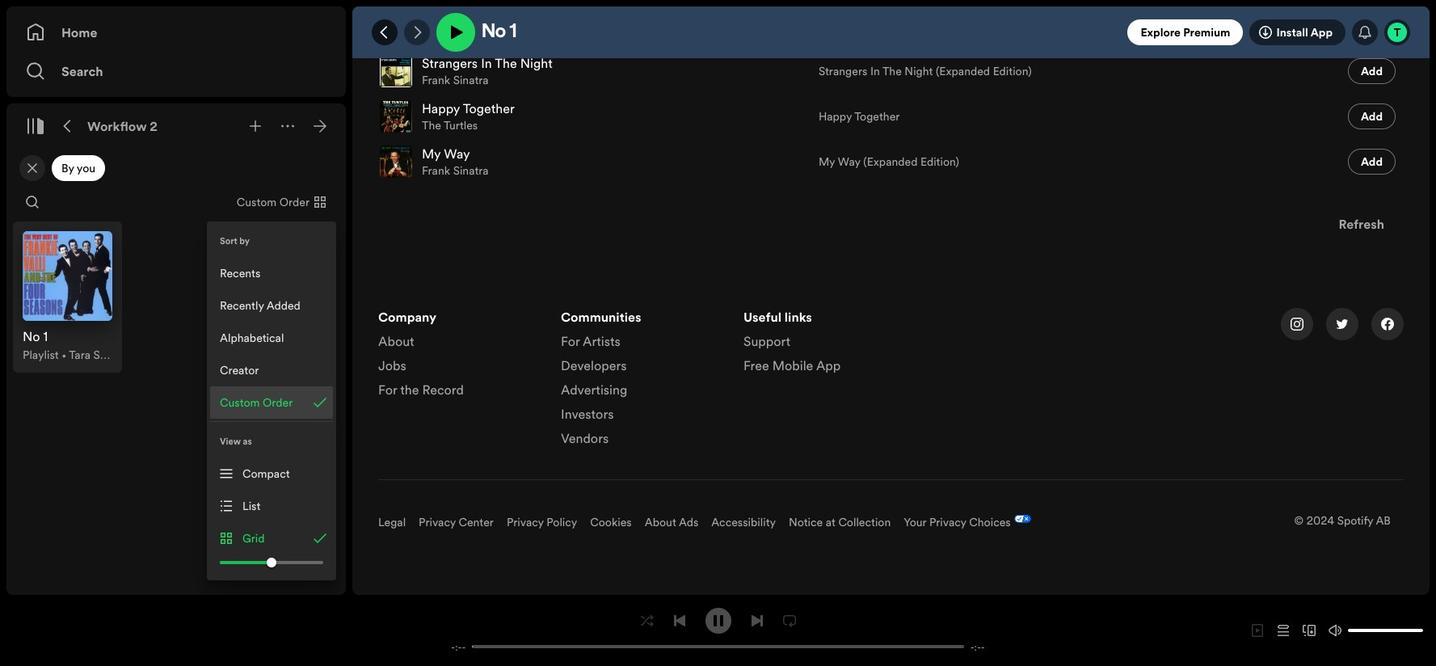 Task type: vqa. For each thing, say whether or not it's contained in the screenshot.
4:05 cell
no



Task type: describe. For each thing, give the bounding box(es) containing it.
in for strangers in the night frank sinatra
[[481, 54, 492, 72]]

creator button
[[210, 354, 333, 387]]

view
[[220, 435, 241, 448]]

sort
[[220, 235, 237, 247]]

night for strangers in the night frank sinatra
[[521, 54, 553, 72]]

1 horizontal spatial edition)
[[994, 63, 1032, 79]]

useful links support free mobile app
[[744, 308, 841, 374]]

alphabetical
[[220, 330, 284, 346]]

support link
[[744, 332, 791, 357]]

by
[[61, 160, 74, 176]]

communities
[[561, 308, 642, 326]]

grid
[[243, 530, 265, 547]]

0 horizontal spatial edition)
[[921, 154, 960, 170]]

so many steves: afternoons with steve martin | audiobook on spotify element
[[353, 0, 1431, 569]]

the down top bar and user menu element
[[883, 63, 902, 79]]

previous image
[[673, 614, 686, 627]]

spotify
[[1338, 513, 1374, 529]]

recently added
[[220, 298, 301, 314]]

by you
[[61, 160, 96, 176]]

list containing communities
[[561, 308, 725, 454]]

collection
[[839, 514, 891, 530]]

explore premium button
[[1128, 19, 1244, 45]]

© 2024 spotify ab
[[1295, 513, 1392, 529]]

2024
[[1307, 513, 1335, 529]]

the for happy together
[[422, 117, 441, 133]]

grid button
[[210, 522, 333, 555]]

mobile
[[773, 357, 814, 374]]

sinatra inside my way frank sinatra
[[453, 163, 489, 179]]

install app link
[[1251, 19, 1346, 45]]

sort by menu
[[207, 222, 336, 422]]

strangers for strangers in the night (expanded edition)
[[819, 63, 868, 79]]

what's new image
[[1359, 26, 1372, 39]]

accessibility link
[[712, 514, 776, 530]]

workflow 2 button
[[84, 113, 161, 139]]

view as menu
[[168, 422, 336, 581]]

strangers in the night link
[[422, 54, 553, 72]]

support
[[744, 332, 791, 350]]

advertising link
[[561, 381, 628, 405]]

privacy for privacy policy
[[507, 514, 544, 530]]

none search field inside main element
[[19, 189, 45, 215]]

search link
[[26, 55, 327, 87]]

ads
[[679, 514, 699, 530]]

jobs
[[378, 357, 407, 374]]

happy together link inside cell
[[422, 99, 515, 117]]

install app
[[1277, 24, 1333, 40]]

twitter image
[[1337, 318, 1350, 331]]

the
[[400, 381, 419, 399]]

at
[[826, 514, 836, 530]]

my for my girl
[[422, 9, 441, 27]]

t
[[1395, 24, 1402, 40]]

communities for artists developers advertising investors vendors
[[561, 308, 642, 447]]

1 add button from the top
[[1349, 58, 1397, 84]]

recents
[[220, 265, 261, 281]]

explore
[[1141, 24, 1181, 40]]

privacy for privacy center
[[419, 514, 456, 530]]

no 1
[[482, 23, 517, 42]]

explore premium
[[1141, 24, 1231, 40]]

my way frank sinatra
[[422, 145, 489, 179]]

together for happy together
[[855, 108, 900, 125]]

about inside "company about jobs for the record"
[[378, 332, 415, 350]]

strangers in the night cell
[[380, 49, 806, 93]]

list containing useful links
[[744, 308, 907, 381]]

sinatra inside strangers in the night frank sinatra
[[453, 72, 489, 88]]

the for my girl
[[422, 27, 441, 43]]

premium
[[1184, 24, 1231, 40]]

3 - from the left
[[971, 640, 975, 654]]

girl
[[444, 9, 465, 27]]

view as
[[220, 435, 252, 448]]

facebook image
[[1382, 318, 1395, 331]]

custom for custom order field
[[237, 194, 277, 210]]

privacy center
[[419, 514, 494, 530]]

vendors
[[561, 429, 609, 447]]

company
[[378, 308, 437, 326]]

add for my way
[[1362, 154, 1384, 170]]

4 - from the left
[[982, 640, 985, 654]]

app inside useful links support free mobile app
[[817, 357, 841, 374]]

jobs link
[[378, 357, 407, 381]]

strangers in the night (expanded edition)
[[819, 63, 1032, 79]]

connect to a device image
[[1304, 624, 1316, 637]]

disable repeat image
[[783, 614, 796, 627]]

ab
[[1377, 513, 1392, 529]]

artists
[[583, 332, 621, 350]]

strangers in the night (expanded edition) link
[[819, 63, 1032, 79]]

order for custom order field
[[280, 194, 310, 210]]

row inside main element
[[13, 222, 122, 373]]

strangers for strangers in the night frank sinatra
[[422, 54, 478, 72]]

no
[[482, 23, 506, 42]]

2 -:-- from the left
[[971, 640, 985, 654]]

developers link
[[561, 357, 627, 381]]

enable shuffle image
[[641, 614, 654, 627]]

legal
[[378, 514, 406, 530]]

app inside install app link
[[1311, 24, 1333, 40]]

your privacy choices
[[904, 514, 1011, 530]]

custom order button
[[210, 387, 333, 419]]

add for happy together
[[1362, 108, 1384, 125]]

my way cell
[[380, 140, 806, 184]]

group inside main element
[[13, 222, 122, 373]]

my for my way
[[422, 145, 441, 163]]

for artists link
[[561, 332, 621, 357]]

•
[[62, 347, 66, 363]]

privacy policy link
[[507, 514, 578, 530]]

policy
[[547, 514, 578, 530]]

together for happy together the turtles
[[463, 99, 515, 117]]

advertising
[[561, 381, 628, 399]]

way for my way frank sinatra
[[444, 145, 470, 163]]

custom order for custom order button
[[220, 395, 293, 411]]

0 horizontal spatial (expanded
[[864, 154, 918, 170]]

for inside "company about jobs for the record"
[[378, 381, 397, 399]]

player controls element
[[434, 608, 1003, 654]]

frank sinatra link for my
[[422, 163, 489, 179]]

vendors link
[[561, 429, 609, 454]]

notice at collection
[[789, 514, 891, 530]]

privacy policy
[[507, 514, 578, 530]]

2 :- from the left
[[975, 640, 982, 654]]

Custom Order, Grid view field
[[224, 189, 336, 215]]

california consumer privacy act (ccpa) opt-out icon image
[[1011, 515, 1032, 526]]

refresh
[[1340, 215, 1385, 233]]

compact
[[243, 466, 290, 482]]

your privacy choices link
[[904, 514, 1011, 530]]

clear filters image
[[26, 162, 39, 175]]

search in your library image
[[26, 196, 39, 209]]

the for strangers in the night
[[495, 54, 517, 72]]

recently
[[220, 298, 264, 314]]

my way link
[[422, 145, 470, 163]]

night for strangers in the night (expanded edition)
[[905, 63, 934, 79]]

my girl the temptations
[[422, 9, 507, 43]]

refresh button
[[1314, 205, 1411, 243]]



Task type: locate. For each thing, give the bounding box(es) containing it.
the inside "my girl the temptations"
[[422, 27, 441, 43]]

main element
[[6, 6, 346, 595]]

order for custom order button
[[263, 395, 293, 411]]

my girl cell
[[380, 4, 806, 48]]

in down top bar and user menu element
[[871, 63, 880, 79]]

about ads
[[645, 514, 699, 530]]

3 add button from the top
[[1349, 149, 1397, 175]]

the inside happy together the turtles
[[422, 117, 441, 133]]

frank up the turtles link
[[422, 72, 451, 88]]

1 vertical spatial add
[[1362, 108, 1384, 125]]

frank inside strangers in the night frank sinatra
[[422, 72, 451, 88]]

workflow 2
[[87, 117, 158, 135]]

cell
[[819, 4, 1073, 48], [1085, 4, 1287, 48], [1299, 4, 1397, 48], [1085, 49, 1287, 93]]

1 vertical spatial edition)
[[921, 154, 960, 170]]

volume high image
[[1329, 624, 1342, 637]]

1 frank from the top
[[422, 72, 451, 88]]

in inside strangers in the night frank sinatra
[[481, 54, 492, 72]]

recents button
[[210, 257, 333, 289]]

custom order inside field
[[237, 194, 310, 210]]

0 horizontal spatial app
[[817, 357, 841, 374]]

1 -:-- from the left
[[451, 640, 466, 654]]

0 horizontal spatial happy together link
[[422, 99, 515, 117]]

happy together
[[819, 108, 900, 125]]

frank sinatra link
[[422, 72, 489, 88], [422, 163, 489, 179]]

order down "creator" button
[[263, 395, 293, 411]]

the left "girl"
[[422, 27, 441, 43]]

happy for happy together the turtles
[[422, 99, 460, 117]]

1 vertical spatial for
[[378, 381, 397, 399]]

for left the
[[378, 381, 397, 399]]

row containing playlist
[[13, 222, 122, 373]]

search
[[61, 62, 103, 80]]

privacy left policy at left
[[507, 514, 544, 530]]

frank sinatra link down the turtles link
[[422, 163, 489, 179]]

1 vertical spatial add button
[[1349, 104, 1397, 129]]

0 horizontal spatial about
[[378, 332, 415, 350]]

3 list from the left
[[744, 308, 907, 381]]

0 horizontal spatial in
[[481, 54, 492, 72]]

0 vertical spatial frank sinatra link
[[422, 72, 489, 88]]

list
[[378, 308, 542, 405], [561, 308, 725, 454], [744, 308, 907, 381]]

night inside strangers in the night frank sinatra
[[521, 54, 553, 72]]

for left artists
[[561, 332, 580, 350]]

1 vertical spatial custom
[[220, 395, 260, 411]]

way for my way (expanded edition)
[[838, 154, 861, 170]]

sinatra up happy together the turtles
[[453, 72, 489, 88]]

cookies link
[[590, 514, 632, 530]]

1 vertical spatial frank sinatra link
[[422, 163, 489, 179]]

frank sinatra link inside the my way cell
[[422, 163, 489, 179]]

company about jobs for the record
[[378, 308, 464, 399]]

choices
[[970, 514, 1011, 530]]

happy together link down strangers in the night frank sinatra
[[422, 99, 515, 117]]

my left "girl"
[[422, 9, 441, 27]]

add button for happy together
[[1349, 104, 1397, 129]]

my down the turtles link
[[422, 145, 441, 163]]

0 vertical spatial edition)
[[994, 63, 1032, 79]]

2 vertical spatial add
[[1362, 154, 1384, 170]]

temptations
[[444, 27, 507, 43]]

center
[[459, 514, 494, 530]]

workflow
[[87, 117, 147, 135]]

in down temptations
[[481, 54, 492, 72]]

about left ads
[[645, 514, 677, 530]]

1 vertical spatial order
[[263, 395, 293, 411]]

2 add button from the top
[[1349, 104, 1397, 129]]

0 vertical spatial order
[[280, 194, 310, 210]]

sinatra down "turtles"
[[453, 163, 489, 179]]

added
[[267, 298, 301, 314]]

the inside strangers in the night frank sinatra
[[495, 54, 517, 72]]

1 horizontal spatial -:--
[[971, 640, 985, 654]]

0 vertical spatial custom
[[237, 194, 277, 210]]

1 - from the left
[[451, 640, 455, 654]]

night
[[521, 54, 553, 72], [905, 63, 934, 79]]

3 add from the top
[[1362, 154, 1384, 170]]

about ads link
[[645, 514, 699, 530]]

1 sinatra from the top
[[453, 72, 489, 88]]

links
[[785, 308, 813, 326]]

1 horizontal spatial (expanded
[[936, 63, 991, 79]]

about up jobs
[[378, 332, 415, 350]]

notice at collection link
[[789, 514, 891, 530]]

by
[[240, 235, 250, 247]]

2 horizontal spatial privacy
[[930, 514, 967, 530]]

1 horizontal spatial night
[[905, 63, 934, 79]]

recently added button
[[210, 289, 333, 322]]

custom for custom order button
[[220, 395, 260, 411]]

1 vertical spatial frank
[[422, 163, 451, 179]]

1 vertical spatial about
[[645, 514, 677, 530]]

home link
[[26, 16, 327, 49]]

group
[[13, 222, 122, 373]]

happy up my way link
[[422, 99, 460, 117]]

go forward image
[[411, 26, 424, 39]]

strangers inside strangers in the night frank sinatra
[[422, 54, 478, 72]]

1 horizontal spatial privacy
[[507, 514, 544, 530]]

0 horizontal spatial list
[[378, 308, 542, 405]]

0 horizontal spatial -:--
[[451, 640, 466, 654]]

add button
[[1349, 58, 1397, 84], [1349, 104, 1397, 129], [1349, 149, 1397, 175]]

list button
[[210, 490, 333, 522]]

legal link
[[378, 514, 406, 530]]

home
[[61, 23, 97, 41]]

group containing playlist
[[13, 222, 122, 373]]

1 vertical spatial app
[[817, 357, 841, 374]]

2 vertical spatial add button
[[1349, 149, 1397, 175]]

alphabetical button
[[210, 322, 333, 354]]

instagram image
[[1291, 318, 1304, 331]]

order up recents button
[[280, 194, 310, 210]]

1 :- from the left
[[455, 640, 462, 654]]

2 frank from the top
[[422, 163, 451, 179]]

about link
[[378, 332, 415, 357]]

frank inside my way frank sinatra
[[422, 163, 451, 179]]

custom order down "creator" button
[[220, 395, 293, 411]]

next image
[[751, 614, 764, 627]]

turtles
[[444, 117, 478, 133]]

my down happy together
[[819, 154, 836, 170]]

my
[[422, 9, 441, 27], [422, 145, 441, 163], [819, 154, 836, 170]]

useful
[[744, 308, 782, 326]]

0 horizontal spatial together
[[463, 99, 515, 117]]

None search field
[[19, 189, 45, 215]]

custom inside field
[[237, 194, 277, 210]]

custom order
[[237, 194, 310, 210], [220, 395, 293, 411]]

cookies
[[590, 514, 632, 530]]

the down no 1
[[495, 54, 517, 72]]

for
[[561, 332, 580, 350], [378, 381, 397, 399]]

3 privacy from the left
[[930, 514, 967, 530]]

happy together cell
[[380, 95, 806, 138]]

0 vertical spatial about
[[378, 332, 415, 350]]

1 frank sinatra link from the top
[[422, 72, 489, 88]]

as
[[243, 435, 252, 448]]

2 - from the left
[[462, 640, 466, 654]]

pause image
[[712, 614, 725, 627]]

custom
[[237, 194, 277, 210], [220, 395, 260, 411]]

accessibility
[[712, 514, 776, 530]]

order inside button
[[263, 395, 293, 411]]

the left "turtles"
[[422, 117, 441, 133]]

1 horizontal spatial :-
[[975, 640, 982, 654]]

custom order inside button
[[220, 395, 293, 411]]

©
[[1295, 513, 1304, 529]]

about
[[378, 332, 415, 350], [645, 514, 677, 530]]

1 horizontal spatial list
[[561, 308, 725, 454]]

1 horizontal spatial strangers
[[819, 63, 868, 79]]

custom inside button
[[220, 395, 260, 411]]

compact button
[[210, 458, 333, 490]]

0 horizontal spatial way
[[444, 145, 470, 163]]

1 vertical spatial custom order
[[220, 395, 293, 411]]

happy together link up my way (expanded edition)
[[819, 108, 900, 125]]

custom down creator
[[220, 395, 260, 411]]

together down strangers in the night frank sinatra
[[463, 99, 515, 117]]

1 horizontal spatial happy
[[819, 108, 852, 125]]

top bar and user menu element
[[353, 6, 1431, 58]]

0 horizontal spatial privacy
[[419, 514, 456, 530]]

t button
[[1385, 19, 1411, 45]]

playlist •
[[23, 347, 69, 363]]

1 privacy from the left
[[419, 514, 456, 530]]

list containing company
[[378, 308, 542, 405]]

Disable repeat checkbox
[[777, 608, 803, 634]]

happy
[[422, 99, 460, 117], [819, 108, 852, 125]]

0 horizontal spatial :-
[[455, 640, 462, 654]]

1 add from the top
[[1362, 63, 1384, 79]]

in
[[481, 54, 492, 72], [871, 63, 880, 79]]

list
[[243, 498, 261, 514]]

0 horizontal spatial night
[[521, 54, 553, 72]]

1 horizontal spatial for
[[561, 332, 580, 350]]

custom up by
[[237, 194, 277, 210]]

strangers
[[422, 54, 478, 72], [819, 63, 868, 79]]

1 horizontal spatial about
[[645, 514, 677, 530]]

1 horizontal spatial way
[[838, 154, 861, 170]]

sort by
[[220, 235, 250, 247]]

-
[[451, 640, 455, 654], [462, 640, 466, 654], [971, 640, 975, 654], [982, 640, 985, 654]]

2 privacy from the left
[[507, 514, 544, 530]]

order inside field
[[280, 194, 310, 210]]

1 list from the left
[[378, 308, 542, 405]]

0 vertical spatial add button
[[1349, 58, 1397, 84]]

happy together the turtles
[[422, 99, 515, 133]]

add button for my way
[[1349, 149, 1397, 175]]

app right mobile
[[817, 357, 841, 374]]

0 vertical spatial (expanded
[[936, 63, 991, 79]]

happy up my way (expanded edition)
[[819, 108, 852, 125]]

0 vertical spatial custom order
[[237, 194, 310, 210]]

for the record link
[[378, 381, 464, 405]]

together inside happy together the turtles
[[463, 99, 515, 117]]

0 horizontal spatial happy
[[422, 99, 460, 117]]

0 vertical spatial sinatra
[[453, 72, 489, 88]]

privacy right your
[[930, 514, 967, 530]]

2 add from the top
[[1362, 108, 1384, 125]]

way down happy together
[[838, 154, 861, 170]]

investors link
[[561, 405, 614, 429]]

privacy left center
[[419, 514, 456, 530]]

app right "install"
[[1311, 24, 1333, 40]]

frank down the turtles link
[[422, 163, 451, 179]]

way down "turtles"
[[444, 145, 470, 163]]

2 horizontal spatial list
[[744, 308, 907, 381]]

1 horizontal spatial happy together link
[[819, 108, 900, 125]]

1 vertical spatial sinatra
[[453, 163, 489, 179]]

way inside my way frank sinatra
[[444, 145, 470, 163]]

row
[[13, 222, 122, 373]]

:-
[[455, 640, 462, 654], [975, 640, 982, 654]]

go back image
[[378, 26, 391, 39]]

1 horizontal spatial app
[[1311, 24, 1333, 40]]

frank sinatra link for strangers
[[422, 72, 489, 88]]

my inside my way frank sinatra
[[422, 145, 441, 163]]

free
[[744, 357, 770, 374]]

for inside communities for artists developers advertising investors vendors
[[561, 332, 580, 350]]

my inside "my girl the temptations"
[[422, 9, 441, 27]]

playlist
[[23, 347, 59, 363]]

strangers down "the temptations" "link"
[[422, 54, 478, 72]]

custom order up by
[[237, 194, 310, 210]]

0 vertical spatial add
[[1362, 63, 1384, 79]]

2
[[150, 117, 158, 135]]

frank sinatra link up happy together the turtles
[[422, 72, 489, 88]]

my way (expanded edition) link
[[819, 154, 960, 170]]

0 vertical spatial app
[[1311, 24, 1333, 40]]

2 frank sinatra link from the top
[[422, 163, 489, 179]]

0 horizontal spatial for
[[378, 381, 397, 399]]

strangers up happy together
[[819, 63, 868, 79]]

custom order for custom order field
[[237, 194, 310, 210]]

notice
[[789, 514, 823, 530]]

happy inside happy together the turtles
[[422, 99, 460, 117]]

2 list from the left
[[561, 308, 725, 454]]

record
[[422, 381, 464, 399]]

0 vertical spatial for
[[561, 332, 580, 350]]

1 vertical spatial (expanded
[[864, 154, 918, 170]]

my way (expanded edition)
[[819, 154, 960, 170]]

app
[[1311, 24, 1333, 40], [817, 357, 841, 374]]

0 vertical spatial frank
[[422, 72, 451, 88]]

investors
[[561, 405, 614, 423]]

together up my way (expanded edition)
[[855, 108, 900, 125]]

your
[[904, 514, 927, 530]]

1 horizontal spatial together
[[855, 108, 900, 125]]

together
[[463, 99, 515, 117], [855, 108, 900, 125]]

happy for happy together
[[819, 108, 852, 125]]

you
[[77, 160, 96, 176]]

strangers in the night frank sinatra
[[422, 54, 553, 88]]

2 sinatra from the top
[[453, 163, 489, 179]]

in for strangers in the night (expanded edition)
[[871, 63, 880, 79]]

By you checkbox
[[52, 155, 105, 181]]

0 horizontal spatial strangers
[[422, 54, 478, 72]]

1 horizontal spatial in
[[871, 63, 880, 79]]



